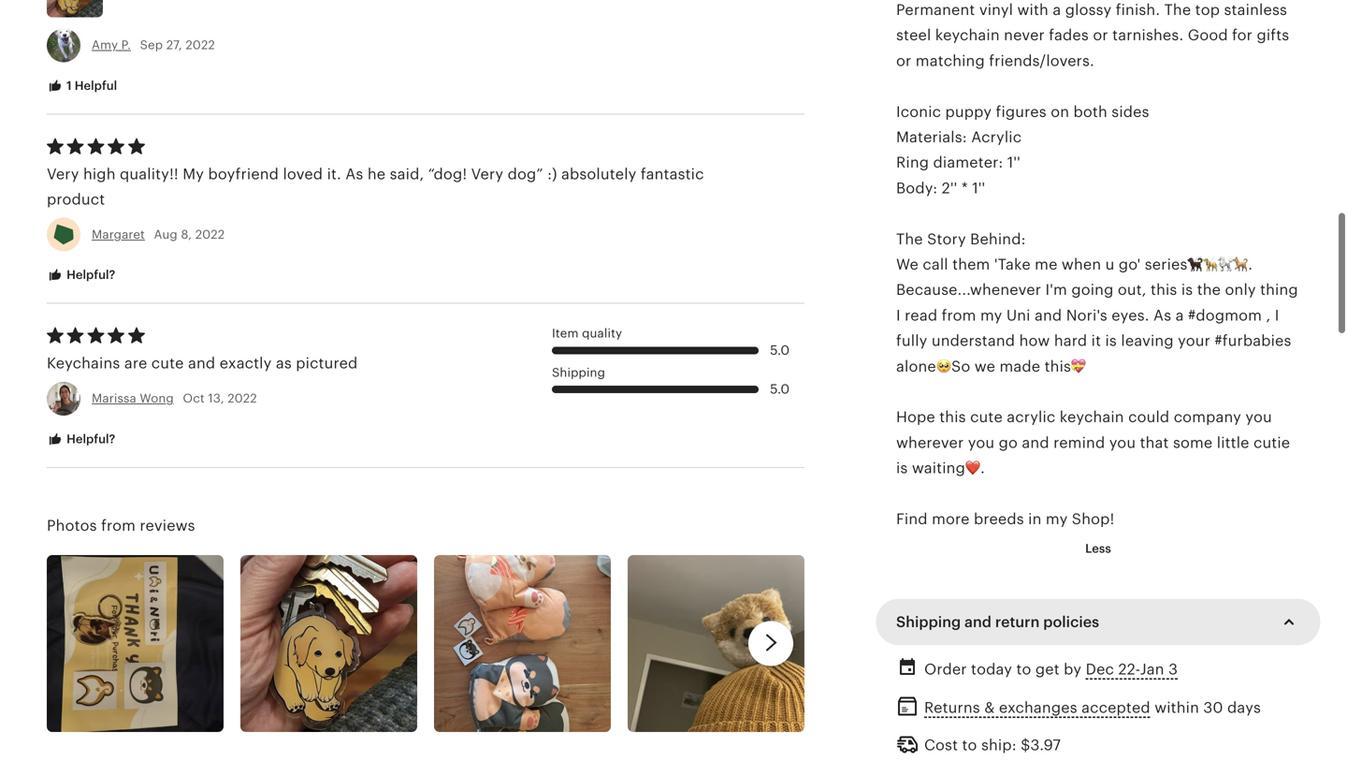 Task type: vqa. For each thing, say whether or not it's contained in the screenshot.
reviews
yes



Task type: locate. For each thing, give the bounding box(es) containing it.
1 horizontal spatial keychain
[[1060, 409, 1125, 426]]

2022 right 27,
[[186, 38, 215, 52]]

photos from reviews
[[47, 517, 195, 534]]

i
[[897, 307, 901, 324], [1276, 307, 1280, 324]]

my
[[981, 307, 1003, 324], [1046, 511, 1068, 527]]

return
[[996, 613, 1040, 630]]

materials:
[[897, 129, 968, 146]]

i left the "read"
[[897, 307, 901, 324]]

dec 22-jan 3 button
[[1086, 656, 1179, 683]]

is inside 'hope this cute acrylic keychain could company you wherever you go and remind you that some little cutie is waiting❤️.'
[[897, 460, 908, 477]]

we
[[975, 358, 996, 375]]

top
[[1196, 1, 1221, 18]]

1'' down acrylic
[[1008, 154, 1021, 171]]

0 vertical spatial the
[[1165, 1, 1192, 18]]

quality
[[582, 326, 623, 340]]

loved
[[283, 165, 323, 182]]

and left return
[[965, 613, 992, 630]]

waiting❤️.
[[913, 460, 986, 477]]

marissa wong oct 13, 2022
[[92, 391, 257, 405]]

helpful? button
[[33, 258, 129, 293], [33, 422, 129, 457]]

0 horizontal spatial cute
[[151, 355, 184, 372]]

1 vertical spatial as
[[1154, 307, 1172, 324]]

1 horizontal spatial a
[[1176, 307, 1185, 324]]

hard
[[1055, 332, 1088, 349]]

0 horizontal spatial from
[[101, 517, 136, 534]]

2022 right 8,
[[195, 228, 225, 242]]

good
[[1189, 27, 1229, 44]]

0 vertical spatial keychain
[[936, 27, 1000, 44]]

you up the cutie
[[1246, 409, 1273, 426]]

to right 'cost'
[[963, 737, 978, 754]]

shipping down item quality
[[552, 365, 606, 379]]

them
[[953, 256, 991, 273]]

a inside the story behind: we call them 'take me when u go' series🐕‍🦺🦮🐩🐕. because...whenever i'm going out, this is the only thing i read from my uni and nori's eyes. as a #dogmom , i fully understand how hard it is leaving your #furbabies alone🥺so we made this💝
[[1176, 307, 1185, 324]]

1 vertical spatial the
[[897, 231, 924, 247]]

is left the
[[1182, 281, 1194, 298]]

a right with
[[1053, 1, 1062, 18]]

2022 for 27,
[[186, 38, 215, 52]]

or
[[1094, 27, 1109, 44], [897, 52, 912, 69]]

0 horizontal spatial shipping
[[552, 365, 606, 379]]

never
[[1005, 27, 1046, 44]]

hope this cute acrylic keychain could company you wherever you go and remind you that some little cutie is waiting❤️.
[[897, 409, 1291, 477]]

ring
[[897, 154, 930, 171]]

1 horizontal spatial is
[[1106, 332, 1118, 349]]

1 vertical spatial helpful?
[[64, 432, 115, 446]]

steel
[[897, 27, 932, 44]]

1 5.0 from the top
[[771, 343, 790, 358]]

0 vertical spatial helpful? button
[[33, 258, 129, 293]]

0 vertical spatial 2022
[[186, 38, 215, 52]]

shipping inside shipping and return policies dropdown button
[[897, 613, 962, 630]]

0 horizontal spatial this
[[940, 409, 967, 426]]

1 horizontal spatial 1''
[[1008, 154, 1021, 171]]

or down steel in the right top of the page
[[897, 52, 912, 69]]

1 vertical spatial helpful? button
[[33, 422, 129, 457]]

0 vertical spatial is
[[1182, 281, 1194, 298]]

0 vertical spatial this
[[1151, 281, 1178, 298]]

very up "product"
[[47, 165, 79, 182]]

1 horizontal spatial from
[[942, 307, 977, 324]]

less button
[[1072, 532, 1126, 566]]

the inside permanent vinyl with a glossy finish. the top stainless steel keychain never fades or tarnishes. good for gifts or matching friends/lovers.
[[1165, 1, 1192, 18]]

to left the get
[[1017, 661, 1032, 678]]

friends/lovers.
[[990, 52, 1095, 69]]

we
[[897, 256, 919, 273]]

is right it
[[1106, 332, 1118, 349]]

0 horizontal spatial the
[[897, 231, 924, 247]]

the inside the story behind: we call them 'take me when u go' series🐕‍🦺🦮🐩🐕. because...whenever i'm going out, this is the only thing i read from my uni and nori's eyes. as a #dogmom , i fully understand how hard it is leaving your #furbabies alone🥺so we made this💝
[[897, 231, 924, 247]]

as inside the story behind: we call them 'take me when u go' series🐕‍🦺🦮🐩🐕. because...whenever i'm going out, this is the only thing i read from my uni and nori's eyes. as a #dogmom , i fully understand how hard it is leaving your #furbabies alone🥺so we made this💝
[[1154, 307, 1172, 324]]

keychain up remind
[[1060, 409, 1125, 426]]

helpful? down margaret link
[[64, 268, 115, 282]]

0 vertical spatial helpful?
[[64, 268, 115, 282]]

helpful? button down marissa
[[33, 422, 129, 457]]

from inside the story behind: we call them 'take me when u go' series🐕‍🦺🦮🐩🐕. because...whenever i'm going out, this is the only thing i read from my uni and nori's eyes. as a #dogmom , i fully understand how hard it is leaving your #furbabies alone🥺so we made this💝
[[942, 307, 977, 324]]

a up your
[[1176, 307, 1185, 324]]

you left that at the bottom of the page
[[1110, 434, 1137, 451]]

cute
[[151, 355, 184, 372], [971, 409, 1003, 426]]

reviews
[[140, 517, 195, 534]]

cute for and
[[151, 355, 184, 372]]

1 helpful button
[[33, 69, 131, 103]]

2 vertical spatial is
[[897, 460, 908, 477]]

from right 'photos'
[[101, 517, 136, 534]]

5.0 for shipping
[[771, 382, 790, 397]]

0 vertical spatial to
[[1017, 661, 1032, 678]]

amy p. link
[[92, 38, 131, 52]]

call
[[923, 256, 949, 273]]

1 vertical spatial 5.0
[[771, 382, 790, 397]]

keychain inside 'hope this cute acrylic keychain could company you wherever you go and remind you that some little cutie is waiting❤️.'
[[1060, 409, 1125, 426]]

going
[[1072, 281, 1114, 298]]

2022 right "13,"
[[228, 391, 257, 405]]

,
[[1267, 307, 1271, 324]]

1 vertical spatial keychain
[[1060, 409, 1125, 426]]

my right in
[[1046, 511, 1068, 527]]

returns & exchanges accepted within 30 days
[[925, 699, 1262, 716]]

1 vertical spatial or
[[897, 52, 912, 69]]

2''
[[942, 180, 958, 196]]

1 horizontal spatial this
[[1151, 281, 1178, 298]]

1 vertical spatial shipping
[[897, 613, 962, 630]]

cute up go at right
[[971, 409, 1003, 426]]

helpful? for keychains are cute and exactly as pictured
[[64, 432, 115, 446]]

0 vertical spatial shipping
[[552, 365, 606, 379]]

1
[[67, 78, 72, 92]]

0 vertical spatial a
[[1053, 1, 1062, 18]]

keychain up matching
[[936, 27, 1000, 44]]

0 horizontal spatial a
[[1053, 1, 1062, 18]]

this up wherever
[[940, 409, 967, 426]]

iconic puppy figures on both sides materials: acrylic ring diameter: 1'' body: 2'' * 1''
[[897, 103, 1150, 196]]

1 horizontal spatial shipping
[[897, 613, 962, 630]]

shipping
[[552, 365, 606, 379], [897, 613, 962, 630]]

is down wherever
[[897, 460, 908, 477]]

2 horizontal spatial you
[[1246, 409, 1273, 426]]

0 horizontal spatial to
[[963, 737, 978, 754]]

this right the "out,"
[[1151, 281, 1178, 298]]

1 vertical spatial a
[[1176, 307, 1185, 324]]

and down acrylic
[[1023, 434, 1050, 451]]

returns
[[925, 699, 981, 716]]

alone🥺so
[[897, 358, 971, 375]]

5.0 for item quality
[[771, 343, 790, 358]]

cute right are in the left top of the page
[[151, 355, 184, 372]]

acrylic
[[972, 129, 1022, 146]]

2 5.0 from the top
[[771, 382, 790, 397]]

helpful? down marissa
[[64, 432, 115, 446]]

0 vertical spatial as
[[346, 165, 364, 182]]

1 horizontal spatial as
[[1154, 307, 1172, 324]]

the
[[1165, 1, 1192, 18], [897, 231, 924, 247]]

amy p. sep 27, 2022
[[92, 38, 215, 52]]

very left dog"
[[471, 165, 504, 182]]

1 vertical spatial is
[[1106, 332, 1118, 349]]

and down 'i'm'
[[1035, 307, 1063, 324]]

breeds
[[974, 511, 1025, 527]]

uni
[[1007, 307, 1031, 324]]

0 horizontal spatial as
[[346, 165, 364, 182]]

order today to get by dec 22-jan 3
[[925, 661, 1179, 678]]

0 horizontal spatial my
[[981, 307, 1003, 324]]

diameter:
[[934, 154, 1004, 171]]

cute for acrylic
[[971, 409, 1003, 426]]

0 vertical spatial cute
[[151, 355, 184, 372]]

this inside 'hope this cute acrylic keychain could company you wherever you go and remind you that some little cutie is waiting❤️.'
[[940, 409, 967, 426]]

sep
[[140, 38, 163, 52]]

as right it.
[[346, 165, 364, 182]]

22-
[[1119, 661, 1141, 678]]

remind
[[1054, 434, 1106, 451]]

and up oct
[[188, 355, 216, 372]]

go
[[999, 434, 1018, 451]]

from down the because...whenever
[[942, 307, 977, 324]]

as up leaving
[[1154, 307, 1172, 324]]

0 horizontal spatial very
[[47, 165, 79, 182]]

i right ,
[[1276, 307, 1280, 324]]

finish.
[[1116, 1, 1161, 18]]

the up we
[[897, 231, 924, 247]]

1 horizontal spatial the
[[1165, 1, 1192, 18]]

0 vertical spatial or
[[1094, 27, 1109, 44]]

1 vertical spatial cute
[[971, 409, 1003, 426]]

0 vertical spatial my
[[981, 307, 1003, 324]]

1 helpful? button from the top
[[33, 258, 129, 293]]

the story behind: we call them 'take me when u go' series🐕‍🦺🦮🐩🐕. because...whenever i'm going out, this is the only thing i read from my uni and nori's eyes. as a #dogmom , i fully understand how hard it is leaving your #furbabies alone🥺so we made this💝
[[897, 231, 1299, 375]]

the left top
[[1165, 1, 1192, 18]]

you left go at right
[[969, 434, 995, 451]]

2 helpful? button from the top
[[33, 422, 129, 457]]

shipping up order
[[897, 613, 962, 630]]

1 helpful? from the top
[[64, 268, 115, 282]]

1 vertical spatial 1''
[[973, 180, 986, 196]]

1 horizontal spatial or
[[1094, 27, 1109, 44]]

#dogmom
[[1189, 307, 1263, 324]]

0 vertical spatial 5.0
[[771, 343, 790, 358]]

get
[[1036, 661, 1060, 678]]

product
[[47, 191, 105, 208]]

or down glossy
[[1094, 27, 1109, 44]]

oct
[[183, 391, 205, 405]]

1'' right *
[[973, 180, 986, 196]]

2 vertical spatial 2022
[[228, 391, 257, 405]]

for
[[1233, 27, 1253, 44]]

2 helpful? from the top
[[64, 432, 115, 446]]

returns & exchanges accepted button
[[925, 694, 1151, 721]]

1 vertical spatial this
[[940, 409, 967, 426]]

vinyl
[[980, 1, 1014, 18]]

0 horizontal spatial i
[[897, 307, 901, 324]]

5.0
[[771, 343, 790, 358], [771, 382, 790, 397]]

1 horizontal spatial i
[[1276, 307, 1280, 324]]

read
[[905, 307, 938, 324]]

my left uni
[[981, 307, 1003, 324]]

&
[[985, 699, 996, 716]]

1 vertical spatial my
[[1046, 511, 1068, 527]]

0 horizontal spatial is
[[897, 460, 908, 477]]

1 horizontal spatial cute
[[971, 409, 1003, 426]]

1 horizontal spatial very
[[471, 165, 504, 182]]

i'm
[[1046, 281, 1068, 298]]

2022
[[186, 38, 215, 52], [195, 228, 225, 242], [228, 391, 257, 405]]

helpful? button for keychains are cute and exactly as pictured
[[33, 422, 129, 457]]

today
[[972, 661, 1013, 678]]

cute inside 'hope this cute acrylic keychain could company you wherever you go and remind you that some little cutie is waiting❤️.'
[[971, 409, 1003, 426]]

0 vertical spatial from
[[942, 307, 977, 324]]

pictured
[[296, 355, 358, 372]]

helpful? button down margaret link
[[33, 258, 129, 293]]

shipping for shipping and return policies
[[897, 613, 962, 630]]

0 horizontal spatial or
[[897, 52, 912, 69]]

0 horizontal spatial keychain
[[936, 27, 1000, 44]]



Task type: describe. For each thing, give the bounding box(es) containing it.
dec
[[1086, 661, 1115, 678]]

exchanges
[[1000, 699, 1078, 716]]

2 i from the left
[[1276, 307, 1280, 324]]

absolutely
[[562, 165, 637, 182]]

jan
[[1141, 661, 1165, 678]]

and inside 'hope this cute acrylic keychain could company you wherever you go and remind you that some little cutie is waiting❤️.'
[[1023, 434, 1050, 451]]

1 i from the left
[[897, 307, 901, 324]]

and inside the story behind: we call them 'take me when u go' series🐕‍🦺🦮🐩🐕. because...whenever i'm going out, this is the only thing i read from my uni and nori's eyes. as a #dogmom , i fully understand how hard it is leaving your #furbabies alone🥺so we made this💝
[[1035, 307, 1063, 324]]

tarnishes.
[[1113, 27, 1184, 44]]

fully
[[897, 332, 928, 349]]

fantastic
[[641, 165, 704, 182]]

2 horizontal spatial is
[[1182, 281, 1194, 298]]

eyes.
[[1112, 307, 1150, 324]]

30
[[1204, 699, 1224, 716]]

body:
[[897, 180, 938, 196]]

shipping and return policies
[[897, 613, 1100, 630]]

when
[[1062, 256, 1102, 273]]

helpful? button for very high quality!! my boyfriend loved it. as he said, "dog! very dog" :) absolutely fantastic product
[[33, 258, 129, 293]]

:)
[[548, 165, 558, 182]]

cost
[[925, 737, 959, 754]]

leaving
[[1122, 332, 1175, 349]]

'take
[[995, 256, 1031, 273]]

boyfriend
[[208, 165, 279, 182]]

how
[[1020, 332, 1051, 349]]

0 vertical spatial 1''
[[1008, 154, 1021, 171]]

this💝
[[1045, 358, 1087, 375]]

the
[[1198, 281, 1222, 298]]

1 vertical spatial 2022
[[195, 228, 225, 242]]

keychain inside permanent vinyl with a glossy finish. the top stainless steel keychain never fades or tarnishes. good for gifts or matching friends/lovers.
[[936, 27, 1000, 44]]

wong
[[140, 391, 174, 405]]

with
[[1018, 1, 1049, 18]]

shipping for shipping
[[552, 365, 606, 379]]

because...whenever
[[897, 281, 1042, 298]]

are
[[124, 355, 147, 372]]

both
[[1074, 103, 1108, 120]]

3.97
[[1031, 737, 1062, 754]]

by
[[1064, 661, 1082, 678]]

my
[[183, 165, 204, 182]]

2 very from the left
[[471, 165, 504, 182]]

1 vertical spatial from
[[101, 517, 136, 534]]

stainless
[[1225, 1, 1288, 18]]

my inside the story behind: we call them 'take me when u go' series🐕‍🦺🦮🐩🐕. because...whenever i'm going out, this is the only thing i read from my uni and nori's eyes. as a #dogmom , i fully understand how hard it is leaving your #furbabies alone🥺so we made this💝
[[981, 307, 1003, 324]]

exactly
[[220, 355, 272, 372]]

it.
[[327, 165, 342, 182]]

2022 for 13,
[[228, 391, 257, 405]]

1 horizontal spatial to
[[1017, 661, 1032, 678]]

could
[[1129, 409, 1170, 426]]

nori's
[[1067, 307, 1108, 324]]

more
[[932, 511, 970, 527]]

margaret link
[[92, 228, 145, 242]]

marissa
[[92, 391, 136, 405]]

1 helpful
[[64, 78, 117, 92]]

cutie
[[1254, 434, 1291, 451]]

very high quality!! my boyfriend loved it. as he said, "dog! very dog" :) absolutely fantastic product
[[47, 165, 704, 208]]

series🐕‍🦺🦮🐩🐕.
[[1146, 256, 1253, 273]]

1 vertical spatial to
[[963, 737, 978, 754]]

me
[[1035, 256, 1058, 273]]

photos
[[47, 517, 97, 534]]

out,
[[1118, 281, 1147, 298]]

this inside the story behind: we call them 'take me when u go' series🐕‍🦺🦮🐩🐕. because...whenever i'm going out, this is the only thing i read from my uni and nori's eyes. as a #dogmom , i fully understand how hard it is leaving your #furbabies alone🥺so we made this💝
[[1151, 281, 1178, 298]]

find more breeds in my shop!
[[897, 511, 1115, 527]]

find
[[897, 511, 928, 527]]

some
[[1174, 434, 1213, 451]]

go'
[[1119, 256, 1141, 273]]

company
[[1175, 409, 1242, 426]]

he
[[368, 165, 386, 182]]

in
[[1029, 511, 1042, 527]]

as inside "very high quality!! my boyfriend loved it. as he said, "dog! very dog" :) absolutely fantastic product"
[[346, 165, 364, 182]]

1 very from the left
[[47, 165, 79, 182]]

acrylic
[[1007, 409, 1056, 426]]

ship:
[[982, 737, 1017, 754]]

8,
[[181, 228, 192, 242]]

helpful? for very high quality!! my boyfriend loved it. as he said, "dog! very dog" :) absolutely fantastic product
[[64, 268, 115, 282]]

margaret
[[92, 228, 145, 242]]

view details of this review photo by amy p. image
[[47, 0, 103, 17]]

glossy
[[1066, 1, 1112, 18]]

0 horizontal spatial you
[[969, 434, 995, 451]]

sides
[[1112, 103, 1150, 120]]

0 horizontal spatial 1''
[[973, 180, 986, 196]]

that
[[1141, 434, 1170, 451]]

iconic
[[897, 103, 942, 120]]

fades
[[1050, 27, 1090, 44]]

keychains
[[47, 355, 120, 372]]

within
[[1155, 699, 1200, 716]]

marissa wong link
[[92, 391, 174, 405]]

and inside dropdown button
[[965, 613, 992, 630]]

cost to ship: $ 3.97
[[925, 737, 1062, 754]]

story
[[928, 231, 967, 247]]

"dog!
[[428, 165, 467, 182]]

gifts
[[1258, 27, 1290, 44]]

less
[[1086, 542, 1112, 556]]

a inside permanent vinyl with a glossy finish. the top stainless steel keychain never fades or tarnishes. good for gifts or matching friends/lovers.
[[1053, 1, 1062, 18]]

13,
[[208, 391, 224, 405]]

$
[[1021, 737, 1031, 754]]

*
[[962, 180, 969, 196]]

item quality
[[552, 326, 623, 340]]

made
[[1000, 358, 1041, 375]]

1 horizontal spatial my
[[1046, 511, 1068, 527]]

p.
[[121, 38, 131, 52]]

1 horizontal spatial you
[[1110, 434, 1137, 451]]



